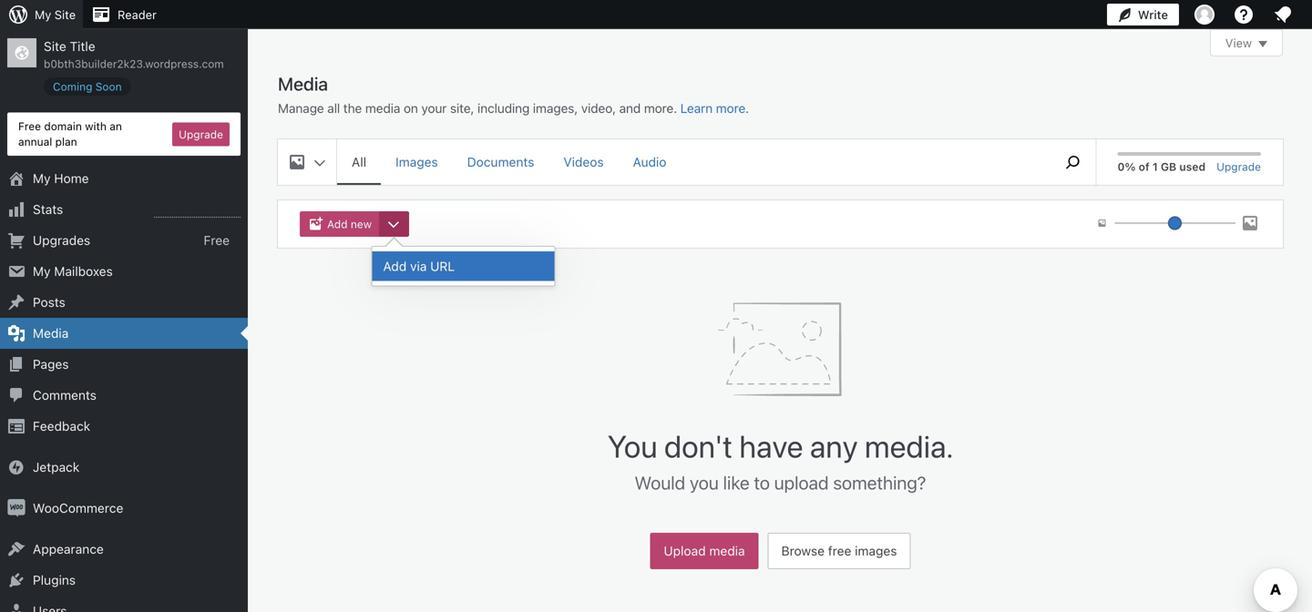 Task type: describe. For each thing, give the bounding box(es) containing it.
menu inside you don't have any media. main content
[[337, 139, 1041, 185]]

free
[[828, 544, 851, 559]]

you
[[690, 472, 719, 493]]

add new group
[[300, 211, 416, 237]]

view
[[1225, 36, 1252, 50]]

write
[[1138, 8, 1168, 21]]

comments
[[33, 388, 96, 403]]

like
[[723, 472, 750, 493]]

to
[[754, 472, 770, 493]]

add for add new
[[327, 218, 348, 231]]

media link
[[0, 318, 248, 349]]

manage
[[278, 101, 324, 116]]

coming soon
[[53, 80, 122, 93]]

all
[[327, 101, 340, 116]]

media manage all the media on your site, including images, video, and more. learn more .
[[278, 73, 749, 116]]

stats
[[33, 202, 63, 217]]

0 vertical spatial site
[[55, 8, 76, 21]]

new
[[351, 218, 372, 231]]

0% of 1 gb used
[[1118, 160, 1206, 173]]

domain
[[44, 120, 82, 133]]

would
[[635, 472, 685, 493]]

images link
[[381, 139, 453, 183]]

img image for jetpack
[[7, 458, 26, 477]]

upgrade inside button
[[179, 128, 223, 141]]

site title b0bth3builder2k23.wordpress.com
[[44, 39, 224, 70]]

audio
[[633, 154, 666, 169]]

1
[[1152, 160, 1158, 173]]

help image
[[1233, 4, 1255, 26]]

my home
[[33, 171, 89, 186]]

you
[[608, 428, 657, 464]]

with
[[85, 120, 107, 133]]

the
[[343, 101, 362, 116]]

reader link
[[83, 0, 164, 29]]

all link
[[337, 139, 381, 183]]

have
[[739, 428, 803, 464]]

my for my mailboxes
[[33, 264, 51, 279]]

add via url menu
[[372, 247, 554, 286]]

none search field inside you don't have any media. main content
[[1050, 139, 1096, 185]]

images
[[396, 154, 438, 169]]

documents
[[467, 154, 534, 169]]

free for free domain with an annual plan
[[18, 120, 41, 133]]

url
[[430, 259, 455, 274]]

none range field inside you don't have any media. main content
[[1115, 215, 1236, 231]]

your
[[421, 101, 447, 116]]

woocommerce
[[33, 501, 123, 516]]

browse free images button
[[768, 533, 911, 569]]

highest hourly views 0 image
[[154, 206, 241, 218]]

more.
[[644, 101, 677, 116]]

soon
[[95, 80, 122, 93]]

posts link
[[0, 287, 248, 318]]

including
[[477, 101, 530, 116]]

free domain with an annual plan
[[18, 120, 122, 148]]

add via url
[[383, 259, 455, 274]]

appearance link
[[0, 534, 248, 565]]

stats link
[[0, 194, 248, 225]]

0%
[[1118, 160, 1136, 173]]

home
[[54, 171, 89, 186]]

add via url tooltip
[[371, 237, 564, 287]]

mailboxes
[[54, 264, 113, 279]]

browse free images
[[781, 544, 897, 559]]

title
[[70, 39, 95, 54]]

used
[[1179, 160, 1206, 173]]

via
[[410, 259, 427, 274]]

manage your notifications image
[[1272, 4, 1294, 26]]

upgrade button
[[172, 122, 230, 146]]

something?
[[833, 472, 926, 493]]

of
[[1139, 160, 1150, 173]]



Task type: locate. For each thing, give the bounding box(es) containing it.
feedback link
[[0, 411, 248, 442]]

you don't have any media. would you like to upload something?
[[608, 428, 953, 493]]

my for my home
[[33, 171, 51, 186]]

add via url button
[[372, 251, 554, 281]]

documents link
[[453, 139, 549, 183]]

my left home on the left
[[33, 171, 51, 186]]

add for add via url
[[383, 259, 407, 274]]

closed image
[[1258, 41, 1267, 47]]

my mailboxes
[[33, 264, 113, 279]]

0 vertical spatial media
[[278, 73, 328, 94]]

1 horizontal spatial add
[[383, 259, 407, 274]]

1 vertical spatial add
[[383, 259, 407, 274]]

learn more link
[[680, 101, 745, 116]]

1 horizontal spatial free
[[204, 233, 230, 248]]

add new
[[327, 218, 372, 231]]

images
[[855, 544, 897, 559]]

0 horizontal spatial media
[[33, 326, 69, 341]]

woocommerce link
[[0, 493, 248, 524]]

site,
[[450, 101, 474, 116]]

img image left the jetpack
[[7, 458, 26, 477]]

img image for woocommerce
[[7, 499, 26, 518]]

jetpack link
[[0, 452, 248, 483]]

1 vertical spatial my
[[33, 171, 51, 186]]

0 vertical spatial upgrade
[[179, 128, 223, 141]]

learn more
[[680, 101, 745, 116]]

posts
[[33, 295, 65, 310]]

coming
[[53, 80, 92, 93]]

write link
[[1107, 0, 1179, 29]]

upgrade inside you don't have any media. main content
[[1216, 160, 1261, 173]]

my profile image
[[1195, 5, 1215, 25]]

add left via
[[383, 259, 407, 274]]

all
[[352, 154, 366, 169]]

and
[[619, 101, 641, 116]]

my left reader link in the left of the page
[[35, 8, 51, 21]]

site up title
[[55, 8, 76, 21]]

img image inside woocommerce link
[[7, 499, 26, 518]]

view button
[[1210, 29, 1283, 57]]

free down highest hourly views 0 image
[[204, 233, 230, 248]]

0 horizontal spatial add
[[327, 218, 348, 231]]

0 horizontal spatial media
[[365, 101, 400, 116]]

0 horizontal spatial upgrade
[[179, 128, 223, 141]]

1 horizontal spatial media
[[709, 544, 745, 559]]

audio link
[[618, 139, 681, 183]]

media up pages
[[33, 326, 69, 341]]

img image
[[7, 458, 26, 477], [7, 499, 26, 518]]

1 img image from the top
[[7, 458, 26, 477]]

appearance
[[33, 542, 104, 557]]

media inside media manage all the media on your site, including images, video, and more. learn more .
[[365, 101, 400, 116]]

1 vertical spatial media
[[709, 544, 745, 559]]

img image left 'woocommerce'
[[7, 499, 26, 518]]

upgrade right used
[[1216, 160, 1261, 173]]

add
[[327, 218, 348, 231], [383, 259, 407, 274]]

images,
[[533, 101, 578, 116]]

img image inside jetpack link
[[7, 458, 26, 477]]

site left title
[[44, 39, 66, 54]]

comments link
[[0, 380, 248, 411]]

.
[[745, 101, 749, 116]]

site inside site title b0bth3builder2k23.wordpress.com
[[44, 39, 66, 54]]

2 img image from the top
[[7, 499, 26, 518]]

browse
[[781, 544, 825, 559]]

my for my site
[[35, 8, 51, 21]]

1 horizontal spatial upgrade
[[1216, 160, 1261, 173]]

plugins
[[33, 573, 76, 588]]

add left the new
[[327, 218, 348, 231]]

media for media
[[33, 326, 69, 341]]

video,
[[581, 101, 616, 116]]

media.
[[865, 428, 953, 464]]

upload
[[774, 472, 829, 493]]

upload media
[[664, 544, 745, 559]]

1 vertical spatial img image
[[7, 499, 26, 518]]

2 vertical spatial my
[[33, 264, 51, 279]]

site
[[55, 8, 76, 21], [44, 39, 66, 54]]

my site
[[35, 8, 76, 21]]

on
[[404, 101, 418, 116]]

1 vertical spatial free
[[204, 233, 230, 248]]

free up annual plan in the left of the page
[[18, 120, 41, 133]]

media for media manage all the media on your site, including images, video, and more. learn more .
[[278, 73, 328, 94]]

pages
[[33, 357, 69, 372]]

annual plan
[[18, 135, 77, 148]]

0 vertical spatial my
[[35, 8, 51, 21]]

gb
[[1161, 160, 1176, 173]]

you don't have any media. main content
[[278, 29, 1283, 579]]

None search field
[[1050, 139, 1096, 185]]

upgrades
[[33, 233, 90, 248]]

open search image
[[1050, 151, 1096, 173]]

my mailboxes link
[[0, 256, 248, 287]]

videos link
[[549, 139, 618, 183]]

media inside media manage all the media on your site, including images, video, and more. learn more .
[[278, 73, 328, 94]]

0 vertical spatial add
[[327, 218, 348, 231]]

jetpack
[[33, 460, 80, 475]]

any
[[810, 428, 858, 464]]

my
[[35, 8, 51, 21], [33, 171, 51, 186], [33, 264, 51, 279]]

1 vertical spatial upgrade
[[1216, 160, 1261, 173]]

pages link
[[0, 349, 248, 380]]

upload
[[664, 544, 706, 559]]

None range field
[[1115, 215, 1236, 231]]

add inside group
[[327, 218, 348, 231]]

videos
[[563, 154, 604, 169]]

free for free
[[204, 233, 230, 248]]

free
[[18, 120, 41, 133], [204, 233, 230, 248]]

free inside free domain with an annual plan
[[18, 120, 41, 133]]

my up posts on the left of page
[[33, 264, 51, 279]]

1 vertical spatial media
[[33, 326, 69, 341]]

media right upload
[[709, 544, 745, 559]]

media
[[365, 101, 400, 116], [709, 544, 745, 559]]

upgrade up highest hourly views 0 image
[[179, 128, 223, 141]]

b0bth3builder2k23.wordpress.com
[[44, 58, 224, 70]]

0 horizontal spatial free
[[18, 120, 41, 133]]

menu containing all
[[337, 139, 1041, 185]]

media up manage
[[278, 73, 328, 94]]

media
[[278, 73, 328, 94], [33, 326, 69, 341]]

0 vertical spatial free
[[18, 120, 41, 133]]

reader
[[118, 8, 157, 21]]

add inside button
[[383, 259, 407, 274]]

1 horizontal spatial media
[[278, 73, 328, 94]]

an
[[110, 120, 122, 133]]

media left 'on'
[[365, 101, 400, 116]]

1 vertical spatial site
[[44, 39, 66, 54]]

upgrade
[[179, 128, 223, 141], [1216, 160, 1261, 173]]

0 vertical spatial media
[[365, 101, 400, 116]]

my home link
[[0, 163, 248, 194]]

menu
[[337, 139, 1041, 185]]

plugins link
[[0, 565, 248, 596]]

my site link
[[0, 0, 83, 29]]

don't
[[664, 428, 733, 464]]

0 vertical spatial img image
[[7, 458, 26, 477]]



Task type: vqa. For each thing, say whether or not it's contained in the screenshot.
Reader "link"
yes



